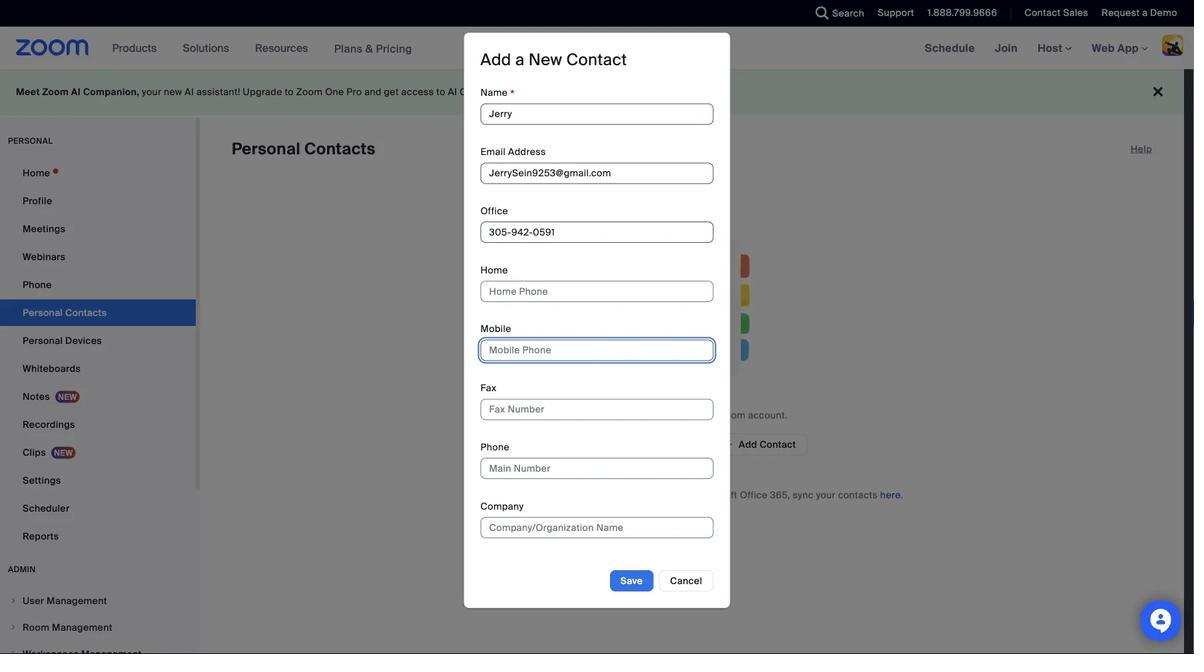 Task type: describe. For each thing, give the bounding box(es) containing it.
admin menu menu
[[0, 589, 196, 655]]

Home text field
[[481, 281, 714, 302]]

.
[[901, 489, 903, 502]]

cancel button
[[659, 571, 714, 592]]

save
[[621, 575, 643, 587]]

add for add contact
[[739, 439, 757, 451]]

product information navigation
[[102, 27, 422, 70]]

scheduler
[[23, 503, 70, 515]]

your for to
[[697, 409, 717, 422]]

upgrade
[[243, 86, 282, 98]]

settings link
[[0, 468, 196, 494]]

and inside meet zoom ai companion, "footer"
[[365, 86, 382, 98]]

exchange,
[[625, 489, 672, 502]]

help
[[1131, 143, 1152, 155]]

one
[[325, 86, 344, 98]]

a for add
[[515, 50, 525, 70]]

2 horizontal spatial to
[[686, 409, 695, 422]]

address
[[508, 146, 546, 158]]

sync
[[793, 489, 814, 502]]

Email Address text field
[[481, 163, 714, 184]]

request a demo
[[1102, 7, 1178, 19]]

banner containing schedule
[[0, 27, 1194, 70]]

1 horizontal spatial zoom
[[296, 86, 323, 98]]

name *
[[481, 87, 515, 102]]

sales
[[1063, 7, 1089, 19]]

personal devices
[[23, 335, 102, 347]]

get
[[384, 86, 399, 98]]

1.888.799.9666 button up schedule
[[918, 0, 1001, 27]]

pro
[[347, 86, 362, 98]]

add a new contact
[[481, 50, 627, 70]]

admin
[[8, 565, 36, 575]]

companion
[[460, 86, 512, 98]]

google
[[498, 489, 531, 502]]

new
[[164, 86, 182, 98]]

1 vertical spatial contacts
[[838, 489, 878, 502]]

3 ai from the left
[[448, 86, 457, 98]]

schedule
[[925, 41, 975, 55]]

meetings navigation
[[915, 27, 1194, 70]]

plans & pricing
[[334, 41, 412, 55]]

2 horizontal spatial zoom
[[719, 409, 746, 422]]

a for request
[[1142, 7, 1148, 19]]

personal for personal contacts
[[232, 139, 301, 160]]

profile
[[23, 195, 52, 207]]

1 microsoft from the left
[[579, 489, 623, 502]]

1 horizontal spatial office
[[740, 489, 768, 502]]

cancel
[[670, 575, 702, 587]]

fax
[[481, 382, 497, 395]]

name
[[481, 87, 508, 99]]

support
[[878, 7, 914, 19]]

Phone text field
[[481, 458, 714, 480]]

contact inside dialog
[[566, 50, 627, 70]]

webinars
[[23, 251, 65, 263]]

calendar,
[[534, 489, 577, 502]]

First and Last Name text field
[[481, 104, 714, 125]]

Fax text field
[[481, 399, 714, 421]]

meetings link
[[0, 216, 196, 242]]

contact sales
[[1025, 7, 1089, 19]]

contact inside button
[[760, 439, 796, 451]]

added
[[654, 409, 683, 422]]

0 vertical spatial contact
[[1025, 7, 1061, 19]]

personal menu menu
[[0, 160, 196, 552]]

devices
[[65, 335, 102, 347]]

meetings
[[23, 223, 65, 235]]

cost.
[[588, 86, 610, 98]]

recordings link
[[0, 412, 196, 438]]

webinars link
[[0, 244, 196, 270]]

phone inside "personal menu" menu
[[23, 279, 52, 291]]

meet zoom ai companion, your new ai assistant! upgrade to zoom one pro and get access to ai companion at no additional cost.
[[16, 86, 613, 98]]

here link
[[880, 489, 901, 502]]

reports
[[23, 531, 59, 543]]

notes
[[23, 391, 50, 403]]

assistant!
[[196, 86, 240, 98]]

plans
[[334, 41, 363, 55]]

0 vertical spatial contacts
[[612, 409, 652, 422]]

2 horizontal spatial your
[[816, 489, 836, 502]]

for google calendar, microsoft exchange, and microsoft office 365, sync your contacts here .
[[481, 489, 903, 502]]

personal contacts
[[232, 139, 376, 160]]



Task type: locate. For each thing, give the bounding box(es) containing it.
help link
[[1131, 139, 1152, 160]]

Office Phone text field
[[481, 222, 714, 243]]

0 horizontal spatial add
[[481, 50, 511, 70]]

add for add a new contact
[[481, 50, 511, 70]]

1 horizontal spatial to
[[437, 86, 446, 98]]

to
[[285, 86, 294, 98], [437, 86, 446, 98], [686, 409, 695, 422]]

profile link
[[0, 188, 196, 214]]

zoom logo image
[[16, 39, 89, 56]]

companion,
[[83, 86, 139, 98]]

and left get
[[365, 86, 382, 98]]

microsoft
[[579, 489, 623, 502], [694, 489, 738, 502]]

1 horizontal spatial contacts
[[838, 489, 878, 502]]

join link
[[985, 27, 1028, 69]]

your
[[142, 86, 161, 98], [697, 409, 717, 422], [816, 489, 836, 502]]

here
[[880, 489, 901, 502]]

1 horizontal spatial phone
[[481, 441, 510, 454]]

2 vertical spatial contact
[[760, 439, 796, 451]]

no
[[526, 86, 538, 98]]

phone up for
[[481, 441, 510, 454]]

home inside "personal menu" menu
[[23, 167, 50, 179]]

0 vertical spatial a
[[1142, 7, 1148, 19]]

meet zoom ai companion, footer
[[0, 69, 1184, 115]]

contact sales link up meetings navigation
[[1025, 7, 1089, 19]]

1 horizontal spatial and
[[675, 489, 692, 502]]

1 vertical spatial office
[[740, 489, 768, 502]]

no contacts added to your zoom account.
[[597, 409, 788, 422]]

1 vertical spatial home
[[481, 264, 508, 276]]

0 vertical spatial personal
[[232, 139, 301, 160]]

0 horizontal spatial to
[[285, 86, 294, 98]]

office
[[481, 205, 508, 217], [740, 489, 768, 502]]

and right the exchange, on the right
[[675, 489, 692, 502]]

2 vertical spatial your
[[816, 489, 836, 502]]

to right the access on the left top of the page
[[437, 86, 446, 98]]

meet
[[16, 86, 40, 98]]

ai left companion, on the top left of page
[[71, 86, 81, 98]]

1 horizontal spatial your
[[697, 409, 717, 422]]

add
[[481, 50, 511, 70], [739, 439, 757, 451]]

settings
[[23, 475, 61, 487]]

0 vertical spatial office
[[481, 205, 508, 217]]

0 horizontal spatial personal
[[23, 335, 63, 347]]

add inside dialog
[[481, 50, 511, 70]]

personal
[[232, 139, 301, 160], [23, 335, 63, 347]]

a left new
[[515, 50, 525, 70]]

email
[[481, 146, 506, 158]]

zoom up add image
[[719, 409, 746, 422]]

0 horizontal spatial zoom
[[42, 86, 69, 98]]

zoom left "one"
[[296, 86, 323, 98]]

request a demo link
[[1092, 0, 1194, 27], [1102, 7, 1178, 19]]

1 vertical spatial phone
[[481, 441, 510, 454]]

1.888.799.9666 button
[[918, 0, 1001, 27], [928, 7, 997, 19]]

0 vertical spatial phone
[[23, 279, 52, 291]]

0 horizontal spatial office
[[481, 205, 508, 217]]

account.
[[748, 409, 788, 422]]

contact up cost.
[[566, 50, 627, 70]]

1 horizontal spatial ai
[[185, 86, 194, 98]]

microsoft down add image
[[694, 489, 738, 502]]

phone down 'webinars'
[[23, 279, 52, 291]]

office inside add a new contact dialog
[[481, 205, 508, 217]]

banner
[[0, 27, 1194, 70]]

mobile
[[481, 323, 511, 335]]

and
[[365, 86, 382, 98], [675, 489, 692, 502]]

1 horizontal spatial home
[[481, 264, 508, 276]]

email address
[[481, 146, 546, 158]]

contact sales link up join
[[1015, 0, 1092, 27]]

&
[[365, 41, 373, 55]]

2 horizontal spatial ai
[[448, 86, 457, 98]]

0 horizontal spatial microsoft
[[579, 489, 623, 502]]

0 horizontal spatial contact
[[566, 50, 627, 70]]

access
[[401, 86, 434, 98]]

your left new
[[142, 86, 161, 98]]

company
[[481, 500, 524, 513]]

ai
[[71, 86, 81, 98], [185, 86, 194, 98], [448, 86, 457, 98]]

1 horizontal spatial microsoft
[[694, 489, 738, 502]]

your right added
[[697, 409, 717, 422]]

request
[[1102, 7, 1140, 19]]

2 microsoft from the left
[[694, 489, 738, 502]]

0 horizontal spatial ai
[[71, 86, 81, 98]]

whiteboards link
[[0, 356, 196, 382]]

contact left sales
[[1025, 7, 1061, 19]]

1 vertical spatial contact
[[566, 50, 627, 70]]

0 horizontal spatial phone
[[23, 279, 52, 291]]

add contact
[[739, 439, 796, 451]]

0 horizontal spatial a
[[515, 50, 525, 70]]

additional
[[540, 86, 585, 98]]

home inside add a new contact dialog
[[481, 264, 508, 276]]

ai left companion
[[448, 86, 457, 98]]

contacts right no
[[612, 409, 652, 422]]

personal for personal devices
[[23, 335, 63, 347]]

2 horizontal spatial contact
[[1025, 7, 1061, 19]]

personal inside menu
[[23, 335, 63, 347]]

contacts
[[304, 139, 376, 160]]

1.888.799.9666
[[928, 7, 997, 19]]

reports link
[[0, 524, 196, 550]]

Mobile text field
[[481, 340, 714, 361]]

for
[[481, 489, 496, 502]]

microsoft down 'phone' "text field"
[[579, 489, 623, 502]]

0 vertical spatial home
[[23, 167, 50, 179]]

add contact button
[[713, 434, 808, 456]]

add right add image
[[739, 439, 757, 451]]

1.888.799.9666 button up schedule link
[[928, 7, 997, 19]]

recordings
[[23, 419, 75, 431]]

to right upgrade in the top of the page
[[285, 86, 294, 98]]

clips
[[23, 447, 46, 459]]

your for companion,
[[142, 86, 161, 98]]

personal down upgrade in the top of the page
[[232, 139, 301, 160]]

personal up the whiteboards
[[23, 335, 63, 347]]

phone inside add a new contact dialog
[[481, 441, 510, 454]]

schedule link
[[915, 27, 985, 69]]

0 vertical spatial add
[[481, 50, 511, 70]]

2 ai from the left
[[185, 86, 194, 98]]

your inside meet zoom ai companion, "footer"
[[142, 86, 161, 98]]

your right sync
[[816, 489, 836, 502]]

contacts left here link
[[838, 489, 878, 502]]

personal
[[8, 136, 53, 146]]

home up profile
[[23, 167, 50, 179]]

join
[[995, 41, 1018, 55]]

support link
[[868, 0, 918, 27], [878, 7, 914, 19]]

office left 365,
[[740, 489, 768, 502]]

zoom right meet
[[42, 86, 69, 98]]

personal devices link
[[0, 328, 196, 354]]

1 vertical spatial your
[[697, 409, 717, 422]]

1 vertical spatial and
[[675, 489, 692, 502]]

0 vertical spatial and
[[365, 86, 382, 98]]

1 ai from the left
[[71, 86, 81, 98]]

1 horizontal spatial personal
[[232, 139, 301, 160]]

home up mobile
[[481, 264, 508, 276]]

office down email at left
[[481, 205, 508, 217]]

home
[[23, 167, 50, 179], [481, 264, 508, 276]]

a
[[1142, 7, 1148, 19], [515, 50, 525, 70]]

0 horizontal spatial home
[[23, 167, 50, 179]]

1 vertical spatial add
[[739, 439, 757, 451]]

phone link
[[0, 272, 196, 298]]

1 vertical spatial a
[[515, 50, 525, 70]]

365,
[[770, 489, 790, 502]]

*
[[510, 87, 515, 102]]

no
[[597, 409, 610, 422]]

Company text field
[[481, 517, 714, 539]]

0 horizontal spatial contacts
[[612, 409, 652, 422]]

contact
[[1025, 7, 1061, 19], [566, 50, 627, 70], [760, 439, 796, 451]]

1 vertical spatial personal
[[23, 335, 63, 347]]

add inside button
[[739, 439, 757, 451]]

0 horizontal spatial your
[[142, 86, 161, 98]]

a inside add a new contact dialog
[[515, 50, 525, 70]]

ai right new
[[185, 86, 194, 98]]

demo
[[1150, 7, 1178, 19]]

zoom
[[42, 86, 69, 98], [296, 86, 323, 98], [719, 409, 746, 422]]

1 horizontal spatial add
[[739, 439, 757, 451]]

add a new contact dialog
[[464, 33, 730, 609]]

1 horizontal spatial a
[[1142, 7, 1148, 19]]

0 vertical spatial your
[[142, 86, 161, 98]]

a left demo
[[1142, 7, 1148, 19]]

home link
[[0, 160, 196, 187]]

scheduler link
[[0, 496, 196, 522]]

to right added
[[686, 409, 695, 422]]

save button
[[610, 571, 654, 592]]

notes link
[[0, 384, 196, 410]]

plans & pricing link
[[334, 41, 412, 55], [334, 41, 412, 55]]

clips link
[[0, 440, 196, 466]]

pricing
[[376, 41, 412, 55]]

1 horizontal spatial contact
[[760, 439, 796, 451]]

contact down account.
[[760, 439, 796, 451]]

0 horizontal spatial and
[[365, 86, 382, 98]]

whiteboards
[[23, 363, 81, 375]]

at
[[515, 86, 524, 98]]

add image
[[724, 439, 734, 451]]

contact sales link
[[1015, 0, 1092, 27], [1025, 7, 1089, 19]]

add up name
[[481, 50, 511, 70]]

new
[[529, 50, 562, 70]]

contacts
[[612, 409, 652, 422], [838, 489, 878, 502]]



Task type: vqa. For each thing, say whether or not it's contained in the screenshot.
Plans
yes



